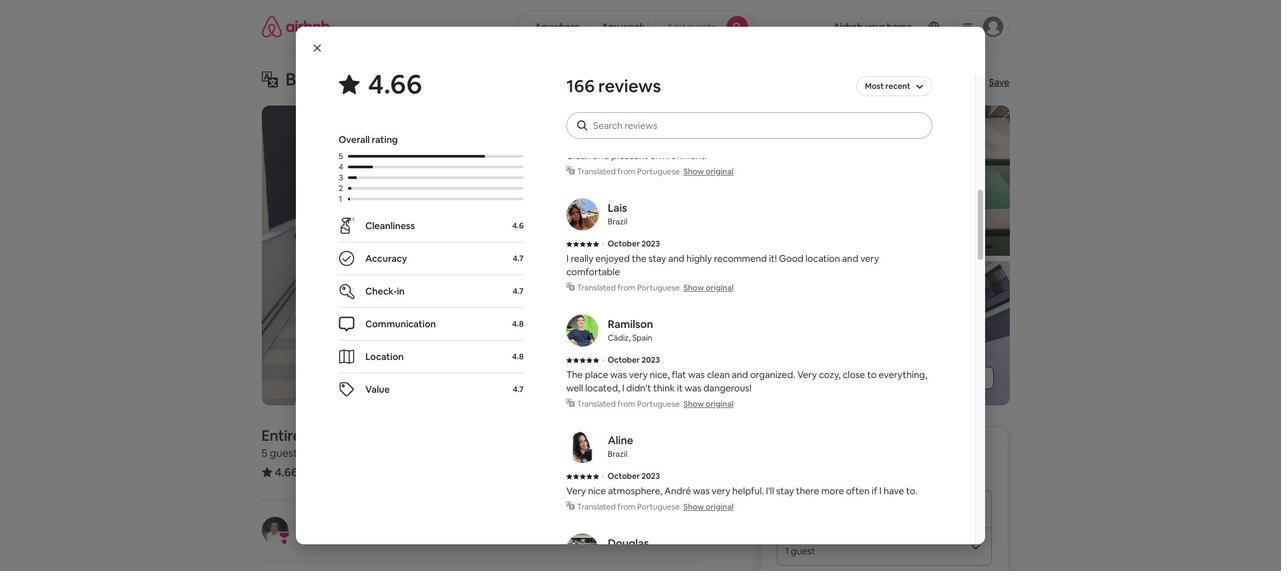 Task type: locate. For each thing, give the bounding box(es) containing it.
4 october from the top
[[608, 471, 640, 482]]

from
[[618, 166, 636, 177], [618, 283, 636, 293], [618, 399, 636, 410], [618, 502, 636, 513]]

1 vertical spatial 5
[[262, 446, 268, 460]]

show for lais
[[684, 283, 704, 293]]

portuguese down think on the right bottom of the page
[[638, 399, 680, 410]]

stay
[[649, 253, 667, 265], [777, 485, 795, 497]]

enjoyed
[[596, 253, 630, 265]]

portuguese down andré
[[638, 502, 680, 513]]

1 2023 from the top
[[642, 136, 660, 146]]

atmosphere,
[[608, 485, 663, 497]]

portuguese for aline
[[638, 502, 680, 513]]

translated from portuguese show original for lais
[[577, 283, 734, 293]]

show inside show all photos button
[[915, 372, 939, 384]]

none search field containing anywhere
[[518, 11, 754, 43]]

more
[[822, 485, 845, 497]]

bom right automatically translated title: bom retiro, expo center norte, allianz stadium. 'icon'
[[286, 68, 323, 91]]

recommend
[[714, 253, 767, 265]]

2 horizontal spatial very
[[861, 253, 880, 265]]

from down the
[[618, 283, 636, 293]]

october down cádiz, at the left of page
[[608, 355, 640, 366]]

5 inside entire loft in bom retiro, brazil 5 guests
[[262, 446, 268, 460]]

i left didn't
[[623, 382, 625, 394]]

very nice atmosphere, andré was very helpful. i'll stay there more often if i have to.
[[567, 485, 918, 497]]

0 horizontal spatial bom
[[286, 68, 323, 91]]

very up didn't
[[629, 369, 648, 381]]

most
[[866, 81, 884, 92]]

translated for ramilson
[[577, 399, 616, 410]]

1 horizontal spatial i
[[623, 382, 625, 394]]

2 vertical spatial 4.7
[[513, 384, 524, 395]]

original down environment.
[[706, 166, 734, 177]]

5 up the 3
[[339, 151, 343, 162]]

3 from from the top
[[618, 399, 636, 410]]

4.7 for accuracy
[[513, 253, 524, 264]]

são miguel arcanjo, brazil
[[608, 114, 701, 124]]

0 vertical spatial i
[[567, 253, 569, 265]]

show original button down environment.
[[684, 166, 734, 177]]

0 horizontal spatial very
[[567, 485, 586, 497]]

1 · october 2023 from the top
[[603, 136, 660, 146]]

october for aline
[[608, 471, 640, 482]]

0 horizontal spatial stay
[[649, 253, 667, 265]]

it
[[677, 382, 683, 394]]

· up enjoyed
[[603, 239, 605, 249]]

and up 'dangerous!'
[[732, 369, 749, 381]]

0 horizontal spatial very
[[629, 369, 648, 381]]

aline image
[[567, 431, 599, 463], [567, 431, 599, 463]]

1 horizontal spatial in
[[397, 285, 405, 297]]

4 show original button from the top
[[684, 502, 734, 513]]

i left the really at the left top
[[567, 253, 569, 265]]

1 vertical spatial bom
[[346, 426, 377, 445]]

2 inside 4.66 dialog
[[339, 183, 343, 194]]

in
[[397, 285, 405, 297], [331, 426, 343, 445]]

2 original from the top
[[706, 283, 734, 293]]

1 portuguese from the top
[[638, 166, 680, 177]]

guests
[[687, 21, 716, 33], [270, 446, 303, 460]]

show down highly
[[684, 283, 704, 293]]

4.66 down entire
[[275, 465, 298, 480]]

translated down nice
[[577, 502, 616, 513]]

translated
[[577, 166, 616, 177], [577, 283, 616, 293], [577, 399, 616, 410], [577, 502, 616, 513]]

was
[[611, 369, 627, 381], [689, 369, 705, 381], [685, 382, 702, 394], [693, 485, 710, 497]]

rating
[[372, 134, 398, 146]]

guests down entire
[[270, 446, 303, 460]]

5 down entire
[[262, 446, 268, 460]]

2 portuguese from the top
[[638, 283, 680, 293]]

1 translated from portuguese show original from the top
[[577, 166, 734, 177]]

1 horizontal spatial guests
[[687, 21, 716, 33]]

value
[[366, 384, 390, 396]]

· october 2023 up pleasant
[[603, 136, 660, 146]]

show original button down i really enjoyed the stay and highly recommend it! good location and very comfortable
[[684, 283, 734, 293]]

lais image
[[567, 198, 599, 231], [567, 198, 599, 231]]

add
[[667, 21, 685, 33]]

4.66 inside dialog
[[368, 67, 422, 102]]

· up clean and pleasant environment.
[[603, 136, 605, 146]]

2
[[339, 183, 343, 194], [355, 533, 360, 545]]

show for aline
[[684, 502, 704, 513]]

very left nice
[[567, 485, 586, 497]]

2 left years
[[355, 533, 360, 545]]

2 translated from portuguese show original from the top
[[577, 283, 734, 293]]

1 vertical spatial 4.8
[[512, 352, 524, 362]]

portuguese down environment.
[[638, 166, 680, 177]]

everything,
[[879, 369, 928, 381]]

4 from from the top
[[618, 502, 636, 513]]

add guests button
[[656, 11, 754, 43]]

4 · october 2023 from the top
[[603, 471, 660, 482]]

original
[[706, 166, 734, 177], [706, 283, 734, 293], [706, 399, 734, 410], [706, 502, 734, 513]]

· up nice
[[603, 471, 605, 482]]

2023 for lais
[[642, 239, 660, 249]]

2 down 4
[[339, 183, 343, 194]]

0 vertical spatial bom
[[286, 68, 323, 91]]

1 vertical spatial guests
[[270, 446, 303, 460]]

2 october from the top
[[608, 239, 640, 249]]

stay inside i really enjoyed the stay and highly recommend it! good location and very comfortable
[[649, 253, 667, 265]]

1 translated from the top
[[577, 166, 616, 177]]

keithilly
[[608, 98, 648, 112]]

4.66
[[368, 67, 422, 102], [275, 465, 298, 480]]

4.8 for communication
[[512, 319, 524, 329]]

october up enjoyed
[[608, 239, 640, 249]]

4.7
[[513, 253, 524, 264], [513, 286, 524, 297], [513, 384, 524, 395]]

1 horizontal spatial very
[[798, 369, 817, 381]]

· october 2023 for lais
[[603, 239, 660, 249]]

3 · october 2023 from the top
[[603, 355, 660, 366]]

1 vertical spatial very
[[567, 485, 586, 497]]

location
[[806, 253, 841, 265]]

são
[[608, 114, 622, 124]]

0 vertical spatial 4.8
[[512, 319, 524, 329]]

original down i really enjoyed the stay and highly recommend it! good location and very comfortable
[[706, 283, 734, 293]]

october for lais
[[608, 239, 640, 249]]

0 vertical spatial stay
[[649, 253, 667, 265]]

october for ramilson
[[608, 355, 640, 366]]

4 translated from portuguese show original from the top
[[577, 502, 734, 513]]

hosting
[[387, 533, 420, 545]]

stay right the
[[649, 253, 667, 265]]

show left the all
[[915, 372, 939, 384]]

0 vertical spatial very
[[861, 253, 880, 265]]

translated down comfortable
[[577, 283, 616, 293]]

2 show original button from the top
[[684, 283, 734, 293]]

brazil
[[681, 114, 701, 124], [608, 217, 628, 227], [427, 426, 464, 445], [608, 449, 628, 460]]

2023 up clean and pleasant environment.
[[642, 136, 660, 146]]

0 vertical spatial in
[[397, 285, 405, 297]]

0 vertical spatial guests
[[687, 21, 716, 33]]

1 vertical spatial i
[[623, 382, 625, 394]]

4.8 for location
[[512, 352, 524, 362]]

0 vertical spatial 2
[[339, 183, 343, 194]]

2 2023 from the top
[[642, 239, 660, 249]]

1 vertical spatial retiro,
[[380, 426, 424, 445]]

4.8
[[512, 319, 524, 329], [512, 352, 524, 362]]

3 original from the top
[[706, 399, 734, 410]]

4 translated from the top
[[577, 502, 616, 513]]

very inside the place was very nice, flat was clean and organized. very cozy, close to everything, well located, i didn't think it was dangerous!
[[798, 369, 817, 381]]

lais
[[608, 201, 627, 215]]

bom right loft
[[346, 426, 377, 445]]

guests inside entire loft in bom retiro, brazil 5 guests
[[270, 446, 303, 460]]

portuguese down the
[[638, 283, 680, 293]]

allianz
[[545, 68, 599, 91]]

4
[[339, 162, 344, 172]]

1 vertical spatial 4.7
[[513, 286, 524, 297]]

4 portuguese from the top
[[638, 502, 680, 513]]

3 2023 from the top
[[642, 355, 660, 366]]

expo
[[384, 68, 425, 91]]

0 horizontal spatial 5
[[262, 446, 268, 460]]

3 4.7 from the top
[[513, 384, 524, 395]]

1 horizontal spatial 4.66
[[368, 67, 422, 102]]

0 vertical spatial 4.66
[[368, 67, 422, 102]]

share button
[[914, 71, 965, 94]]

· october 2023 up the
[[603, 239, 660, 249]]

from down didn't
[[618, 399, 636, 410]]

show original button for aline
[[684, 502, 734, 513]]

1 vertical spatial stay
[[777, 485, 795, 497]]

was right it on the bottom right
[[685, 382, 702, 394]]

3 october from the top
[[608, 355, 640, 366]]

i right 'if'
[[880, 485, 882, 497]]

0 horizontal spatial in
[[331, 426, 343, 445]]

· up place
[[603, 355, 605, 366]]

october up pleasant
[[608, 136, 640, 146]]

show
[[684, 166, 704, 177], [684, 283, 704, 293], [915, 372, 939, 384], [684, 399, 704, 410], [684, 502, 704, 513]]

located,
[[586, 382, 620, 394]]

portuguese
[[638, 166, 680, 177], [638, 283, 680, 293], [638, 399, 680, 410], [638, 502, 680, 513]]

· october 2023 for aline
[[603, 471, 660, 482]]

1 from from the top
[[618, 166, 636, 177]]

check-in
[[366, 285, 405, 297]]

1 vertical spatial 4.66
[[275, 465, 298, 480]]

very
[[861, 253, 880, 265], [629, 369, 648, 381], [712, 485, 731, 497]]

and
[[593, 150, 610, 162], [669, 253, 685, 265], [843, 253, 859, 265], [732, 369, 749, 381]]

anywhere button
[[518, 11, 591, 43]]

2 4.7 from the top
[[513, 286, 524, 297]]

automatically translated title: bom retiro, expo center norte, allianz stadium. image
[[262, 72, 278, 88]]

4.66 up the rating
[[368, 67, 422, 102]]

translated down 'clean'
[[577, 166, 616, 177]]

1 4.7 from the top
[[513, 253, 524, 264]]

2023 up nice,
[[642, 355, 660, 366]]

· october 2023 up "atmosphere,"
[[603, 471, 660, 482]]

portuguese for lais
[[638, 283, 680, 293]]

2 from from the top
[[618, 283, 636, 293]]

3 show original button from the top
[[684, 399, 734, 410]]

1 vertical spatial 2
[[355, 533, 360, 545]]

original down 'dangerous!'
[[706, 399, 734, 410]]

5 inside 4.66 dialog
[[339, 151, 343, 162]]

0 horizontal spatial 2
[[339, 183, 343, 194]]

1 horizontal spatial stay
[[777, 485, 795, 497]]

· october 2023
[[603, 136, 660, 146], [603, 239, 660, 249], [603, 355, 660, 366], [603, 471, 660, 482]]

portuguese for ramilson
[[638, 399, 680, 410]]

2 vertical spatial i
[[880, 485, 882, 497]]

0 horizontal spatial i
[[567, 253, 569, 265]]

show original button down 'dangerous!'
[[684, 399, 734, 410]]

3 translated from portuguese show original from the top
[[577, 399, 734, 410]]

clean
[[567, 150, 591, 162]]

2023 up "atmosphere,"
[[642, 471, 660, 482]]

from down "atmosphere,"
[[618, 502, 636, 513]]

None search field
[[518, 11, 754, 43]]

very
[[798, 369, 817, 381], [567, 485, 586, 497]]

0 vertical spatial 4.7
[[513, 253, 524, 264]]

5
[[339, 151, 343, 162], [262, 446, 268, 460]]

very left cozy,
[[798, 369, 817, 381]]

ramilson cádiz, spain
[[608, 317, 654, 344]]

guests right add
[[687, 21, 716, 33]]

translated down located,
[[577, 399, 616, 410]]

original down 'very nice atmosphere, andré was very helpful. i'll stay there more often if i have to.'
[[706, 502, 734, 513]]

translated from portuguese show original for ramilson
[[577, 399, 734, 410]]

very right the location
[[861, 253, 880, 265]]

retiro, left "expo" at left
[[327, 68, 380, 91]]

translated from portuguese show original down clean and pleasant environment.
[[577, 166, 734, 177]]

superhost
[[304, 533, 349, 545]]

check-
[[366, 285, 397, 297]]

0 vertical spatial very
[[798, 369, 817, 381]]

from for aline
[[618, 502, 636, 513]]

save
[[989, 76, 1010, 88]]

1 vertical spatial very
[[629, 369, 648, 381]]

show down "flat"
[[684, 399, 704, 410]]

show original button
[[684, 166, 734, 177], [684, 283, 734, 293], [684, 399, 734, 410], [684, 502, 734, 513]]

4 2023 from the top
[[642, 471, 660, 482]]

retiro, inside entire loft in bom retiro, brazil 5 guests
[[380, 426, 424, 445]]

cádiz,
[[608, 333, 631, 344]]

brazil inside entire loft in bom retiro, brazil 5 guests
[[427, 426, 464, 445]]

1 4.8 from the top
[[512, 319, 524, 329]]

translated from portuguese show original down the
[[577, 283, 734, 293]]

i
[[567, 253, 569, 265], [623, 382, 625, 394], [880, 485, 882, 497]]

translated from portuguese show original down think on the right bottom of the page
[[577, 399, 734, 410]]

translated from portuguese show original down "atmosphere,"
[[577, 502, 734, 513]]

translated for lais
[[577, 283, 616, 293]]

stay right 'i'll'
[[777, 485, 795, 497]]

2 translated from the top
[[577, 283, 616, 293]]

in inside entire loft in bom retiro, brazil 5 guests
[[331, 426, 343, 445]]

original for aline
[[706, 502, 734, 513]]

0 vertical spatial 5
[[339, 151, 343, 162]]

retiro, down value
[[380, 426, 424, 445]]

arcanjo,
[[650, 114, 680, 124]]

3 translated from the top
[[577, 399, 616, 410]]

1 horizontal spatial bom
[[346, 426, 377, 445]]

4 original from the top
[[706, 502, 734, 513]]

lais brazil
[[608, 201, 628, 227]]

2023 up the
[[642, 239, 660, 249]]

in up communication
[[397, 285, 405, 297]]

very left helpful.
[[712, 485, 731, 497]]

from down pleasant
[[618, 166, 636, 177]]

2 · october 2023 from the top
[[603, 239, 660, 249]]

1 horizontal spatial 2
[[355, 533, 360, 545]]

1 vertical spatial in
[[331, 426, 343, 445]]

2 4.8 from the top
[[512, 352, 524, 362]]

0 horizontal spatial guests
[[270, 446, 303, 460]]

clean
[[707, 369, 730, 381]]

1 horizontal spatial 5
[[339, 151, 343, 162]]

years
[[362, 533, 385, 545]]

october up "atmosphere,"
[[608, 471, 640, 482]]

piscina. image
[[641, 106, 823, 256]]

show original button for lais
[[684, 283, 734, 293]]

· october 2023 down spain
[[603, 355, 660, 366]]

i really enjoyed the stay and highly recommend it! good location and very comfortable
[[567, 253, 880, 278]]

2 vertical spatial very
[[712, 485, 731, 497]]

3 portuguese from the top
[[638, 399, 680, 410]]

1 original from the top
[[706, 166, 734, 177]]

keithilly image
[[567, 96, 599, 128], [567, 96, 599, 128]]

0 horizontal spatial 4.66
[[275, 465, 298, 480]]

bom inside entire loft in bom retiro, brazil 5 guests
[[346, 426, 377, 445]]

· for lais
[[603, 239, 605, 249]]

translated from portuguese show original for aline
[[577, 502, 734, 513]]

andré
[[665, 485, 691, 497]]

show down andré
[[684, 502, 704, 513]]

ramilson image
[[567, 315, 599, 347], [567, 315, 599, 347]]

in right loft
[[331, 426, 343, 445]]

share
[[935, 76, 960, 88]]

show original button down andré
[[684, 502, 734, 513]]

original for lais
[[706, 283, 734, 293]]

retiro,
[[327, 68, 380, 91], [380, 426, 424, 445]]

if
[[872, 485, 878, 497]]



Task type: describe. For each thing, give the bounding box(es) containing it.
and right the location
[[843, 253, 859, 265]]

in inside 4.66 dialog
[[397, 285, 405, 297]]

4.7 for value
[[513, 384, 524, 395]]

anywhere
[[535, 21, 580, 33]]

show all photos button
[[888, 367, 994, 390]]

bom retiro, expo center norte, allianz stadium. image 5 image
[[828, 261, 1010, 406]]

didn't
[[627, 382, 652, 394]]

1 show original button from the top
[[684, 166, 734, 177]]

any week
[[602, 21, 645, 33]]

guests inside button
[[687, 21, 716, 33]]

4.6
[[513, 221, 524, 231]]

often
[[847, 485, 870, 497]]

166
[[567, 75, 595, 98]]

accuracy
[[366, 253, 407, 265]]

sofá bi cama, acomoda duas pessoas. image
[[641, 261, 823, 406]]

entire
[[262, 426, 301, 445]]

from for lais
[[618, 283, 636, 293]]

entire loft in bom retiro, brazil 5 guests
[[262, 426, 464, 460]]

very inside the place was very nice, flat was clean and organized. very cozy, close to everything, well located, i didn't think it was dangerous!
[[629, 369, 648, 381]]

original for ramilson
[[706, 399, 734, 410]]

· for aline
[[603, 471, 605, 482]]

there
[[797, 485, 820, 497]]

3
[[339, 172, 343, 183]]

2023 for ramilson
[[642, 355, 660, 366]]

was right andré
[[693, 485, 710, 497]]

bom retiro, expo center norte, allianz stadium.
[[286, 68, 675, 91]]

photos
[[952, 372, 983, 384]]

reviews
[[599, 75, 661, 98]]

Search reviews, Press 'Enter' to search text field
[[593, 119, 920, 132]]

ramilson
[[608, 317, 654, 331]]

douglas
[[608, 537, 649, 551]]

cozy,
[[819, 369, 841, 381]]

brazil inside 'aline brazil'
[[608, 449, 628, 460]]

piscina deck molhado. image
[[828, 106, 1010, 256]]

save button
[[968, 71, 1016, 94]]

dangerous!
[[704, 382, 752, 394]]

very inside i really enjoyed the stay and highly recommend it! good location and very comfortable
[[861, 253, 880, 265]]

all
[[941, 372, 950, 384]]

add guests
[[667, 21, 716, 33]]

clean and pleasant environment.
[[567, 150, 707, 162]]

profile element
[[770, 0, 1010, 53]]

have
[[884, 485, 905, 497]]

well
[[567, 382, 584, 394]]

1 horizontal spatial very
[[712, 485, 731, 497]]

4.7 for check-in
[[513, 286, 524, 297]]

miguel
[[624, 114, 648, 124]]

to.
[[907, 485, 918, 497]]

and inside the place was very nice, flat was clean and organized. very cozy, close to everything, well located, i didn't think it was dangerous!
[[732, 369, 749, 381]]

1 october from the top
[[608, 136, 640, 146]]

and right 'clean'
[[593, 150, 610, 162]]

· left years
[[351, 533, 353, 545]]

i inside the place was very nice, flat was clean and organized. very cozy, close to everything, well located, i didn't think it was dangerous!
[[623, 382, 625, 394]]

flat
[[672, 369, 687, 381]]

host profile picture image
[[262, 517, 288, 544]]

166 reviews
[[567, 75, 661, 98]]

· october 2023 for ramilson
[[603, 355, 660, 366]]

helpful.
[[733, 485, 764, 497]]

overall rating
[[339, 134, 398, 146]]

think
[[654, 382, 675, 394]]

show original button for ramilson
[[684, 399, 734, 410]]

recent
[[886, 81, 911, 92]]

the place was very nice, flat was clean and organized. very cozy, close to everything, well located, i didn't think it was dangerous!
[[567, 369, 928, 394]]

i'll
[[766, 485, 775, 497]]

show all photos
[[915, 372, 983, 384]]

the
[[632, 253, 647, 265]]

translated for aline
[[577, 502, 616, 513]]

spain
[[633, 333, 653, 344]]

nice
[[588, 485, 606, 497]]

any
[[602, 21, 619, 33]]

close
[[843, 369, 866, 381]]

and left highly
[[669, 253, 685, 265]]

organized.
[[751, 369, 796, 381]]

aline brazil
[[608, 434, 634, 460]]

was up located,
[[611, 369, 627, 381]]

comfortable
[[567, 266, 620, 278]]

show for ramilson
[[684, 399, 704, 410]]

was right "flat"
[[689, 369, 705, 381]]

location
[[366, 351, 404, 363]]

most recent button
[[857, 75, 933, 98]]

aline
[[608, 434, 634, 448]]

highly
[[687, 253, 712, 265]]

any week button
[[591, 11, 656, 43]]

loft
[[304, 426, 328, 445]]

environment.
[[650, 150, 707, 162]]

cleanliness
[[366, 220, 415, 232]]

norte,
[[489, 68, 541, 91]]

2 horizontal spatial i
[[880, 485, 882, 497]]

pleasant
[[612, 150, 648, 162]]

show down environment.
[[684, 166, 704, 177]]

to
[[868, 369, 877, 381]]

stadium.
[[603, 68, 675, 91]]

overall
[[339, 134, 370, 146]]

piscina raiada. image
[[262, 106, 636, 406]]

· for ramilson
[[603, 355, 605, 366]]

i inside i really enjoyed the stay and highly recommend it! good location and very comfortable
[[567, 253, 569, 265]]

nice,
[[650, 369, 670, 381]]

4.66 dialog
[[296, 27, 986, 571]]

really
[[571, 253, 594, 265]]

good
[[779, 253, 804, 265]]

it!
[[769, 253, 777, 265]]

communication
[[366, 318, 436, 330]]

superhost · 2 years hosting
[[304, 533, 420, 545]]

0 vertical spatial retiro,
[[327, 68, 380, 91]]

2023 for aline
[[642, 471, 660, 482]]

from for ramilson
[[618, 399, 636, 410]]

the
[[567, 369, 583, 381]]

center
[[429, 68, 486, 91]]



Task type: vqa. For each thing, say whether or not it's contained in the screenshot.


